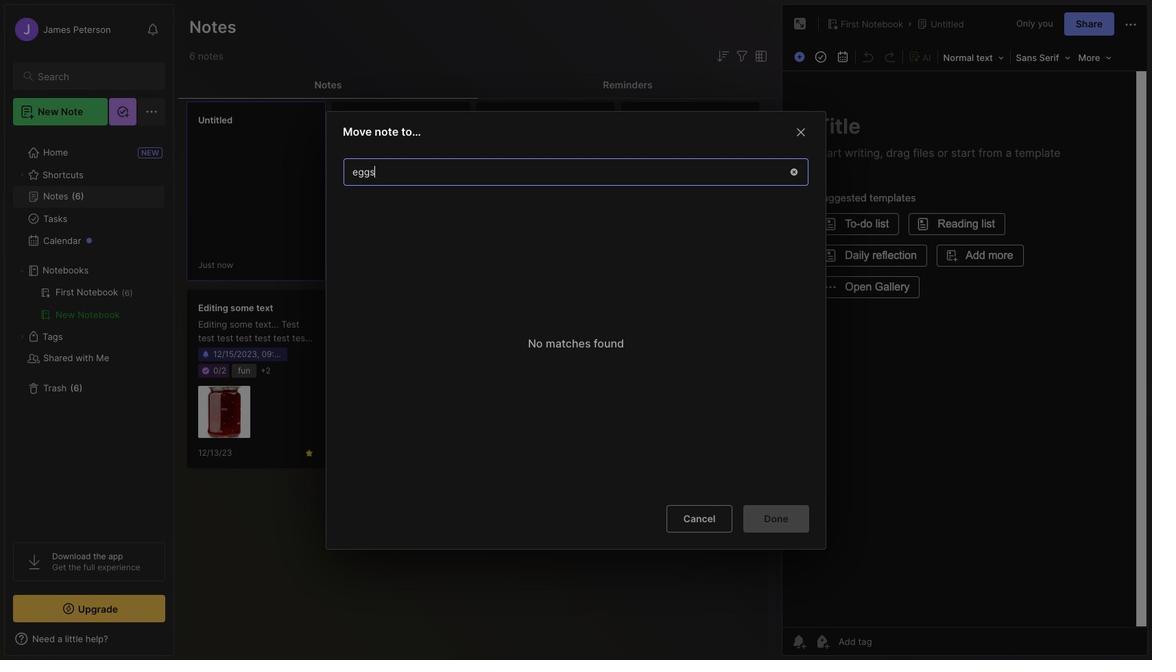Task type: describe. For each thing, give the bounding box(es) containing it.
none search field inside main element
[[38, 68, 153, 84]]

add tag image
[[815, 634, 831, 651]]

Search text field
[[38, 70, 153, 83]]

Note Editor text field
[[783, 71, 1148, 628]]

expand notebooks image
[[18, 267, 26, 275]]

insert image
[[791, 48, 811, 66]]

tree inside main element
[[5, 134, 174, 531]]

expand note image
[[793, 16, 809, 32]]

heading level image
[[940, 48, 1009, 66]]

thumbnail image
[[198, 386, 250, 439]]



Task type: vqa. For each thing, say whether or not it's contained in the screenshot.
search field in main element
yes



Task type: locate. For each thing, give the bounding box(es) containing it.
None search field
[[38, 68, 153, 84]]

group
[[13, 282, 165, 326]]

close image
[[793, 124, 810, 140]]

add a reminder image
[[791, 634, 808, 651]]

more image
[[1075, 48, 1116, 66]]

expand tags image
[[18, 333, 26, 341]]

font family image
[[1013, 48, 1075, 66]]

Find a location field
[[337, 151, 816, 494]]

group inside tree
[[13, 282, 165, 326]]

main element
[[0, 0, 178, 661]]

note window element
[[782, 4, 1149, 657]]

task image
[[812, 47, 831, 67]]

Find a location… text field
[[345, 160, 781, 183]]

tab list
[[178, 71, 778, 99]]

calendar event image
[[834, 47, 853, 67]]

tree
[[5, 134, 174, 531]]



